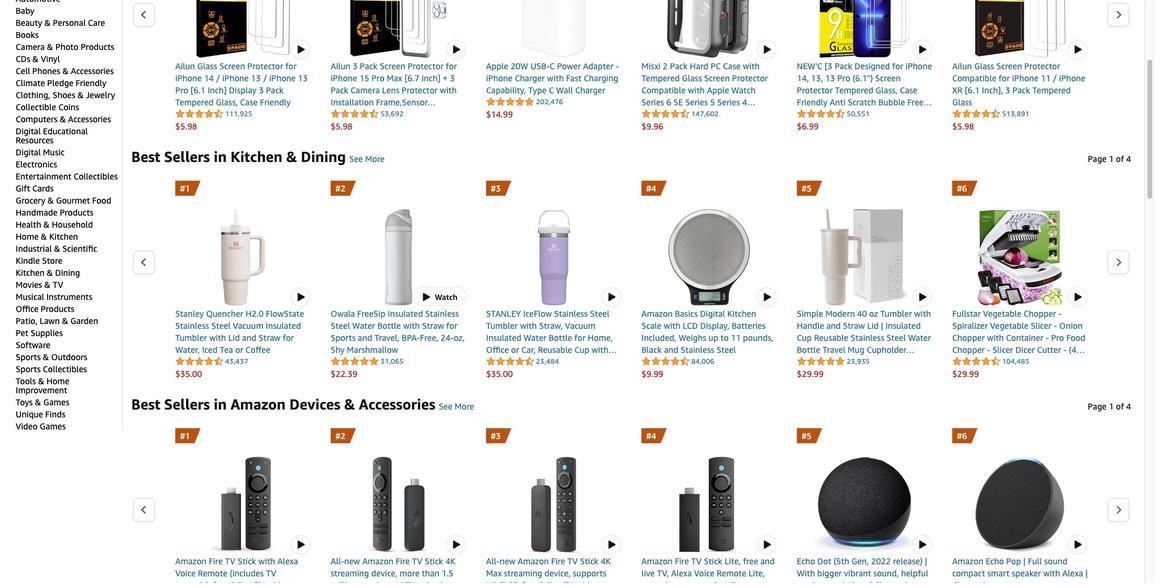 Task type: describe. For each thing, give the bounding box(es) containing it.
case inside misxi 2 pack hard pc case with tempered glass screen protector compatible with apple watch series 6 se series 5 series 4…
[[723, 61, 741, 71]]

6e,
[[508, 580, 520, 583]]

3 right '+'
[[450, 73, 455, 83]]

reusable inside simple modern 40 oz tumbler with handle and straw lid | insulated cup reusable stainless steel water bottle travel mug cupholder…
[[814, 333, 849, 343]]

#4 for see
[[647, 183, 656, 193]]

apple 20w usb-c power adapter - iphone charger with fast charging capability, type c wall charger image
[[486, 0, 622, 58]]

23,484 link
[[486, 355, 559, 368]]

next image for list containing ailun glass screen protector for iphone 14 / iphone 13 / iphone 13 pro [6.1 inch] display 3 pack tempered glass, case friendly
[[1116, 10, 1123, 20]]

charcoal inside the amazon echo pop | full sound compact smart speaker with alexa | charcoal
[[953, 580, 986, 583]]

tv down more at the left bottom of page
[[405, 580, 416, 583]]

sellers for kitchen
[[164, 148, 210, 165]]

0 vertical spatial accessories
[[71, 66, 114, 76]]

sellers for amazon
[[164, 396, 210, 413]]

device, inside all-new amazon fire tv stick 4k streaming device, more than 1.5 million movies and tv episode
[[371, 568, 398, 578]]

sound
[[1044, 556, 1068, 566]]

see more link for see
[[349, 154, 385, 164]]

kitchen down 111,925
[[231, 148, 283, 165]]

kitchen up industrial & scientific link
[[49, 231, 78, 242]]

#3 for accessories
[[491, 431, 501, 441]]

ailun 3 pack screen protector for iphone 15 pro max [6.7 inch] + 3 pack camera lens protector with installation frame,sensor image
[[331, 0, 466, 58]]

capability,
[[486, 85, 526, 95]]

with down hard
[[688, 85, 705, 95]]

and inside 'amazon fire tv stick lite, free and live tv, alexa voice remote lite, smart home controls,'
[[761, 556, 775, 566]]

voice inside amazon fire tv stick with alexa voice remote (includes tv controls), free & live tv witho
[[175, 568, 196, 578]]

with inside amazon fire tv stick with alexa voice remote (includes tv controls), free & live tv witho
[[258, 556, 275, 566]]

0 vertical spatial slicer
[[1031, 321, 1052, 331]]

pc
[[711, 61, 721, 71]]

#2 for &
[[336, 431, 346, 441]]

0 vertical spatial games
[[43, 397, 69, 407]]

patio,
[[16, 316, 37, 326]]

display
[[229, 85, 257, 95]]

$29.99 for fullstar vegetable chopper - spiralizer vegetable slicer - onion chopper with container - pro food chopper - slicer dicer cutter - (4…
[[953, 369, 979, 379]]

kitchen inside amazon basics digital kitchen scale with lcd display, batteries included, weighs up to 11 pounds, black and stainless steel
[[728, 308, 756, 319]]

for inside the owala freesip insulated stainless steel water bottle with straw for sports and travel, bpa-free, 24-oz, shy marshmallow
[[446, 321, 458, 331]]

screen inside misxi 2 pack hard pc case with tempered glass screen protector compatible with apple watch series 6 se series 5 series 4…
[[704, 73, 730, 83]]

digital educational resources link
[[16, 126, 88, 145]]

cell phones & accessories link
[[16, 66, 114, 76]]

food inside baby beauty & personal care books camera & photo products cds & vinyl cell phones & accessories climate pledge friendly clothing, shoes & jewelry collectible coins computers & accessories digital educational resources digital music electronics entertainment collectibles gift cards grocery & gourmet food handmade products health & household home & kitchen industrial & scientific kindle store kitchen & dining movies & tv musical instruments office products patio, lawn & garden pet supplies software sports & outdoors sports collectibles tools & home improvement toys & games unique finds video games
[[92, 195, 111, 205]]

of for see
[[1116, 154, 1124, 164]]

1 horizontal spatial dining
[[301, 148, 346, 165]]

baby beauty & personal care books camera & photo products cds & vinyl cell phones & accessories climate pledge friendly clothing, shoes & jewelry collectible coins computers & accessories digital educational resources digital music electronics entertainment collectibles gift cards grocery & gourmet food handmade products health & household home & kitchen industrial & scientific kindle store kitchen & dining movies & tv musical instruments office products patio, lawn & garden pet supplies software sports & outdoors sports collectibles tools & home improvement toys & games unique finds video games
[[16, 5, 118, 431]]

full
[[1028, 556, 1042, 566]]

cup inside simple modern 40 oz tumbler with handle and straw lid | insulated cup reusable stainless steel water bottle travel mug cupholder…
[[797, 333, 812, 343]]

watch element
[[435, 292, 458, 302]]

weighs
[[679, 333, 707, 343]]

fullstar vegetable chopper - spiralizer vegetable slicer - onion chopper with container - pro food chopper - slicer dicer cut image
[[953, 209, 1088, 305]]

with inside fullstar vegetable chopper - spiralizer vegetable slicer - onion chopper with container - pro food chopper - slicer dicer cutter - (4…
[[987, 333, 1004, 343]]

streaming inside all-new amazon fire tv stick 4k streaming device, more than 1.5 million movies and tv episode
[[331, 568, 369, 578]]

| up helpful
[[925, 556, 928, 566]]

apple inside misxi 2 pack hard pc case with tempered glass screen protector compatible with apple watch series 6 se series 5 series 4…
[[707, 85, 729, 95]]

controls),
[[175, 580, 211, 583]]

amazon inside amazon basics digital kitchen scale with lcd display, batteries included, weighs up to 11 pounds, black and stainless steel
[[642, 308, 673, 319]]

tv right (includes
[[266, 568, 276, 578]]

53,692 link
[[331, 108, 404, 120]]

kindle
[[16, 255, 40, 266]]

vinyl
[[41, 54, 60, 64]]

$6.99
[[797, 121, 819, 131]]

steel inside the stanley iceflow stainless steel tumbler with straw, vacuum insulated water bottle for home, office or car, reusable cup with…
[[590, 308, 610, 319]]

and inside echo dot (5th gen, 2022 release) | with bigger vibrant sound, helpful routines and alexa | charcoal
[[831, 580, 845, 583]]

bubble
[[879, 97, 905, 107]]

lens
[[382, 85, 400, 95]]

new for streaming
[[344, 556, 360, 566]]

stainless inside simple modern 40 oz tumbler with handle and straw lid | insulated cup reusable stainless steel water bottle travel mug cupholder…
[[851, 333, 885, 343]]

pop
[[1007, 556, 1021, 566]]

adapter
[[583, 61, 614, 71]]

glass, inside new'c [3 pack designed for iphone 14, 13, 13 pro (6.1") screen protector tempered glass, case friendly anti scratch bubble free…
[[876, 85, 898, 95]]

installation
[[331, 97, 374, 107]]

fast
[[566, 73, 582, 83]]

tv up supports
[[568, 556, 578, 566]]

in for kitchen
[[214, 148, 227, 165]]

alexa inside the amazon echo pop | full sound compact smart speaker with alexa | charcoal
[[1063, 568, 1084, 578]]

car,
[[522, 345, 536, 355]]

previous image
[[140, 258, 147, 267]]

1 vertical spatial accessories
[[68, 114, 111, 124]]

iphone inside ailun 3 pack screen protector for iphone 15 pro max [6.7 inch] + 3 pack camera lens protector with installation frame,sensor…
[[331, 73, 357, 83]]

modern
[[826, 308, 855, 319]]

new'c [3 pack designed for iphone 14, 13, 13 pro (6.1") screen protector tempered glass, case friendly anti scratch bubble free… link
[[797, 60, 933, 108]]

1 vertical spatial slicer
[[993, 345, 1014, 355]]

electronics
[[16, 159, 57, 169]]

202,476 link
[[486, 96, 563, 108]]

fire inside 'amazon fire tv stick lite, free and live tv, alexa voice remote lite, smart home controls,'
[[675, 556, 689, 566]]

0 vertical spatial collectibles
[[74, 171, 118, 181]]

15
[[359, 73, 369, 83]]

111,925
[[225, 109, 252, 118]]

handmade products link
[[16, 207, 93, 218]]

see inside best sellers in kitchen & dining see more
[[349, 154, 363, 164]]

and inside all-new amazon fire tv stick 4k streaming device, more than 1.5 million movies and tv episode
[[389, 580, 403, 583]]

glass inside misxi 2 pack hard pc case with tempered glass screen protector compatible with apple watch series 6 se series 5 series 4…
[[682, 73, 702, 83]]

computers & accessories link
[[16, 114, 111, 124]]

513,891
[[1002, 109, 1030, 118]]

max inside ailun 3 pack screen protector for iphone 15 pro max [6.7 inch] + 3 pack camera lens protector with installation frame,sensor…
[[387, 73, 402, 83]]

beauty & personal care link
[[16, 17, 105, 28]]

sports inside the owala freesip insulated stainless steel water bottle with straw for sports and travel, bpa-free, 24-oz, shy marshmallow
[[331, 333, 356, 343]]

friendly inside ailun glass screen protector for iphone 14 / iphone 13 / iphone 13 pro [6.1 inch] display 3 pack tempered glass, case friendly
[[260, 97, 291, 107]]

tempered inside ailun glass screen protector for iphone 14 / iphone 13 / iphone 13 pro [6.1 inch] display 3 pack tempered glass, case friendly
[[175, 97, 214, 107]]

office inside the stanley iceflow stainless steel tumbler with straw, vacuum insulated water bottle for home, office or car, reusable cup with…
[[486, 345, 509, 355]]

lid inside simple modern 40 oz tumbler with handle and straw lid | insulated cup reusable stainless steel water bottle travel mug cupholder…
[[867, 321, 879, 331]]

amazon basics digital kitchen scale with lcd display, batteries included, weighs up to 11 pounds, black and stainless steel image
[[642, 209, 777, 305]]

friendly inside new'c [3 pack designed for iphone 14, 13, 13 pro (6.1") screen protector tempered glass, case friendly anti scratch bubble free…
[[797, 97, 828, 107]]

straw for free,
[[422, 321, 444, 331]]

1.5
[[442, 568, 454, 578]]

stainless inside the owala freesip insulated stainless steel water bottle with straw for sports and travel, bpa-free, 24-oz, shy marshmallow
[[425, 308, 459, 319]]

straw inside stanley quencher h2.0 flowstate stainless steel vacuum insulated tumbler with lid and straw for water, iced tea or coffee
[[259, 333, 281, 343]]

smart inside the amazon echo pop | full sound compact smart speaker with alexa | charcoal
[[988, 568, 1010, 578]]

ailun glass screen protector for iphone 14 / iphone 13 / iphone 13 pro [6.1 inch] display 3 pack tempered glass, case friendl image
[[175, 0, 311, 58]]

4k for all-new amazon fire tv stick 4k streaming device, more than 1.5 million movies and tv episode
[[445, 556, 456, 566]]

software link
[[16, 340, 50, 350]]

stanley iceflow stainless steel tumbler with straw, vacuum insulated water bottle for home, office or car, reusable cup with… link
[[486, 308, 622, 356]]

sound,
[[874, 568, 899, 578]]

for inside ailun glass screen protector for iphone 14 / iphone 13 / iphone 13 pro [6.1 inch] display 3 pack tempered glass, case friendly
[[286, 61, 297, 71]]

1 vertical spatial chopper
[[953, 333, 985, 343]]

- left onion
[[1054, 321, 1057, 331]]

3 inside ailun glass screen protector for iphone 14 / iphone 13 / iphone 13 pro [6.1 inch] display 3 pack tempered glass, case friendly
[[259, 85, 264, 95]]

ailun 3 pack screen protector for iphone 15 pro max [6.7 inch] + 3 pack camera lens protector with installation frame,sensor… link
[[331, 60, 466, 108]]

amazon inside 'amazon fire tv stick lite, free and live tv, alexa voice remote lite, smart home controls,'
[[642, 556, 673, 566]]

ailun glass screen protector for iphone 14 / iphone 13 / iphone 13 pro [6.1 inch] display 3 pack tempered glass, case friendly link
[[175, 60, 311, 108]]

bottle inside the stanley iceflow stainless steel tumbler with straw, vacuum insulated water bottle for home, office or car, reusable cup with…
[[549, 333, 572, 343]]

| right the "speaker"
[[1086, 568, 1088, 578]]

alexa inside echo dot (5th gen, 2022 release) | with bigger vibrant sound, helpful routines and alexa | charcoal
[[847, 580, 868, 583]]

#4 for accessories
[[647, 431, 656, 441]]

amazon echo pop | full sound compact smart speaker with alexa | charcoal
[[953, 556, 1088, 583]]

or inside the stanley iceflow stainless steel tumbler with straw, vacuum insulated water bottle for home, office or car, reusable cup with…
[[511, 345, 519, 355]]

tv up more at the left bottom of page
[[412, 556, 423, 566]]

0 vertical spatial home
[[16, 231, 39, 242]]

protector down [6.7
[[402, 85, 438, 95]]

$5.98 link for frame,sensor…
[[331, 121, 466, 133]]

amazon basics digital kitchen scale with lcd display, batteries included, weighs up to 11 pounds, black and stainless steel link
[[642, 308, 777, 356]]

iphone inside new'c [3 pack designed for iphone 14, 13, 13 pro (6.1") screen protector tempered glass, case friendly anti scratch bubble free…
[[906, 61, 932, 71]]

clothing, shoes & jewelry link
[[16, 90, 115, 100]]

clothing,
[[16, 90, 50, 100]]

3 $5.98 from the left
[[953, 121, 974, 131]]

3 up installation
[[353, 61, 358, 71]]

bottle inside simple modern 40 oz tumbler with handle and straw lid | insulated cup reusable stainless steel water bottle travel mug cupholder…
[[797, 345, 821, 355]]

gift cards link
[[16, 183, 54, 193]]

glass inside ailun glass screen protector for iphone 14 / iphone 13 / iphone 13 pro [6.1 inch] display 3 pack tempered glass, case friendly
[[197, 61, 217, 71]]

[6.7
[[405, 73, 420, 83]]

1 vertical spatial sports
[[16, 352, 41, 362]]

iceflow
[[523, 308, 552, 319]]

remote inside 'amazon fire tv stick lite, free and live tv, alexa voice remote lite, smart home controls,'
[[717, 568, 747, 578]]

$5.98 for installation
[[331, 121, 353, 131]]

1 vertical spatial lite,
[[749, 568, 765, 578]]

all-new amazon fire tv stick 4k streaming device, more than 1.5 million movies and tv episodes, supports wi-fi 6, watch free image
[[331, 457, 466, 553]]

$29.99 link for cutter
[[953, 368, 1088, 380]]

garden
[[70, 316, 98, 326]]

all-new amazon fire tv stick 4k streaming device, more than 1.5 million movies and tv episode link
[[331, 556, 466, 583]]

1 13 from the left
[[251, 73, 261, 83]]

insulated inside simple modern 40 oz tumbler with handle and straw lid | insulated cup reusable stainless steel water bottle travel mug cupholder…
[[886, 321, 921, 331]]

stanley
[[486, 308, 521, 319]]

inch]
[[422, 73, 441, 83]]

tv up (includes
[[225, 556, 235, 566]]

ailun glass screen protector for iphone 14 / iphone 13 / iphone 13 pro [6.1 inch] display 3 pack tempered glass, case friendly
[[175, 61, 308, 107]]

with inside ailun 3 pack screen protector for iphone 15 pro max [6.7 inch] + 3 pack camera lens protector with installation frame,sensor…
[[440, 85, 457, 95]]

see more link for accessories
[[439, 401, 474, 412]]

ailun glass screen protector compatible for iphone 11 / iphone xr [6.1 inch], 3 pack tempered glass image
[[953, 0, 1088, 58]]

dining inside baby beauty & personal care books camera & photo products cds & vinyl cell phones & accessories climate pledge friendly clothing, shoes & jewelry collectible coins computers & accessories digital educational resources digital music electronics entertainment collectibles gift cards grocery & gourmet food handmade products health & household home & kitchen industrial & scientific kindle store kitchen & dining movies & tv musical instruments office products patio, lawn & garden pet supplies software sports & outdoors sports collectibles tools & home improvement toys & games unique finds video games
[[55, 268, 80, 278]]

2022
[[871, 556, 891, 566]]

2 vertical spatial accessories
[[359, 396, 436, 413]]

amazon echo pop | full sound compact smart speaker with alexa | charcoal link
[[953, 556, 1088, 583]]

of for accessories
[[1116, 401, 1124, 412]]

charging
[[584, 73, 619, 83]]

up
[[709, 333, 719, 343]]

1 vertical spatial products
[[60, 207, 93, 218]]

pack inside new'c [3 pack designed for iphone 14, 13, 13 pro (6.1") screen protector tempered glass, case friendly anti scratch bubble free…
[[835, 61, 853, 71]]

for inside stanley quencher h2.0 flowstate stainless steel vacuum insulated tumbler with lid and straw for water, iced tea or coffee
[[283, 333, 294, 343]]

tv down (includes
[[254, 580, 265, 583]]

free inside amazon fire tv stick with alexa voice remote (includes tv controls), free & live tv witho
[[213, 580, 228, 583]]

stainless inside stanley quencher h2.0 flowstate stainless steel vacuum insulated tumbler with lid and straw for water, iced tea or coffee
[[175, 321, 209, 331]]

simple modern 40 oz tumbler with handle and straw lid | insulated cup reusable stainless steel water bottle travel mug cuphol image
[[797, 209, 933, 305]]

2 vertical spatial sports
[[16, 364, 41, 374]]

amazon down 43,437
[[231, 396, 286, 413]]

musical
[[16, 292, 44, 302]]

for inside the stanley iceflow stainless steel tumbler with straw, vacuum insulated water bottle for home, office or car, reusable cup with…
[[575, 333, 586, 343]]

devices
[[290, 396, 341, 413]]

ailun for ailun 3 pack screen protector for iphone 15 pro max [6.7 inch] + 3 pack camera lens protector with installation frame,sensor…
[[331, 61, 351, 71]]

best for best sellers in kitchen & dining
[[131, 148, 160, 165]]

cds
[[16, 54, 30, 64]]

watch inside misxi 2 pack hard pc case with tempered glass screen protector compatible with apple watch series 6 se series 5 series 4…
[[732, 85, 756, 95]]

straw,
[[539, 321, 563, 331]]

0 vertical spatial products
[[81, 42, 114, 52]]

$9.99 link
[[642, 368, 777, 380]]

stanley iceflow stainless steel tumbler with straw, vacuum insulated water bottle for home, office or car, reusable cup with image
[[486, 209, 622, 305]]

& inside all-new amazon fire tv stick 4k max streaming device, supports wi-fi 6e, free & live tv witho
[[540, 580, 546, 583]]

page for accessories
[[1088, 401, 1107, 412]]

device, inside all-new amazon fire tv stick 4k max streaming device, supports wi-fi 6e, free & live tv witho
[[545, 568, 571, 578]]

and inside simple modern 40 oz tumbler with handle and straw lid | insulated cup reusable stainless steel water bottle travel mug cupholder…
[[827, 321, 841, 331]]

stanley
[[175, 308, 204, 319]]

video games link
[[16, 421, 66, 431]]

2 13 from the left
[[298, 73, 308, 83]]

case inside new'c [3 pack designed for iphone 14, 13, 13 pro (6.1") screen protector tempered glass, case friendly anti scratch bubble free…
[[900, 85, 918, 95]]

smart inside 'amazon fire tv stick lite, free and live tv, alexa voice remote lite, smart home controls,'
[[642, 580, 664, 583]]

best for best sellers in amazon devices & accessories
[[131, 396, 160, 413]]

amazon inside all-new amazon fire tv stick 4k streaming device, more than 1.5 million movies and tv episode
[[362, 556, 394, 566]]

fullstar
[[953, 308, 981, 319]]

- up cutter
[[1046, 333, 1049, 343]]

[6.1 inside ailun glass screen protector compatible for iphone 11 / iphone xr [6.1 inch], 3 pack tempered glass
[[965, 85, 980, 95]]

insulated inside stanley quencher h2.0 flowstate stainless steel vacuum insulated tumbler with lid and straw for water, iced tea or coffee
[[266, 321, 301, 331]]

new for max
[[500, 556, 516, 566]]

glass down the xr
[[953, 97, 973, 107]]

tumbler for lid
[[881, 308, 912, 319]]

kitchen up movies
[[16, 268, 45, 278]]

tempered inside new'c [3 pack designed for iphone 14, 13, 13 pro (6.1") screen protector tempered glass, case friendly anti scratch bubble free…
[[835, 85, 874, 95]]

movies
[[16, 280, 42, 290]]

echo inside echo dot (5th gen, 2022 release) | with bigger vibrant sound, helpful routines and alexa | charcoal
[[797, 556, 815, 566]]

1 vertical spatial digital
[[16, 147, 41, 157]]

apple inside apple 20w usb-c power adapter - iphone charger with fast charging capability, type c wall charger
[[486, 61, 509, 71]]

- left (4…
[[1064, 345, 1067, 355]]

mug
[[848, 345, 865, 355]]

#1 for amazon
[[180, 431, 190, 441]]

household
[[52, 219, 93, 230]]

pack up installation
[[331, 85, 349, 95]]

#1 for kitchen
[[180, 183, 190, 193]]

2 vertical spatial products
[[41, 304, 74, 314]]

513,891 link
[[953, 108, 1030, 120]]

1 vertical spatial c
[[549, 85, 554, 95]]

insulated inside the owala freesip insulated stainless steel water bottle with straw for sports and travel, bpa-free, 24-oz, shy marshmallow
[[388, 308, 423, 319]]

1 for accessories
[[1109, 401, 1114, 412]]

for inside ailun 3 pack screen protector for iphone 15 pro max [6.7 inch] + 3 pack camera lens protector with installation frame,sensor…
[[446, 61, 457, 71]]

1 vertical spatial vegetable
[[990, 321, 1029, 331]]

scratch
[[848, 97, 876, 107]]

0 vertical spatial chopper
[[1024, 308, 1057, 319]]

2 vertical spatial chopper
[[953, 345, 985, 355]]

4k for all-new amazon fire tv stick 4k max streaming device, supports wi-fi 6e, free & live tv witho
[[601, 556, 611, 566]]

books link
[[16, 30, 39, 40]]

camera inside baby beauty & personal care books camera & photo products cds & vinyl cell phones & accessories climate pledge friendly clothing, shoes & jewelry collectible coins computers & accessories digital educational resources digital music electronics entertainment collectibles gift cards grocery & gourmet food handmade products health & household home & kitchen industrial & scientific kindle store kitchen & dining movies & tv musical instruments office products patio, lawn & garden pet supplies software sports & outdoors sports collectibles tools & home improvement toys & games unique finds video games
[[16, 42, 45, 52]]

basics
[[675, 308, 698, 319]]

protector inside ailun glass screen protector for iphone 14 / iphone 13 / iphone 13 pro [6.1 inch] display 3 pack tempered glass, case friendly
[[247, 61, 283, 71]]

pro inside ailun glass screen protector for iphone 14 / iphone 13 / iphone 13 pro [6.1 inch] display 3 pack tempered glass, case friendly
[[175, 85, 188, 95]]

hard
[[690, 61, 709, 71]]

with…
[[592, 345, 617, 355]]

glass up inch],
[[975, 61, 995, 71]]

amazon echo pop | full sound compact smart speaker with alexa | charcoal image
[[953, 457, 1088, 553]]

music
[[43, 147, 65, 157]]

or inside stanley quencher h2.0 flowstate stainless steel vacuum insulated tumbler with lid and straw for water, iced tea or coffee
[[235, 345, 243, 355]]

watch inside button
[[435, 292, 458, 302]]

power
[[557, 61, 581, 71]]

0 vertical spatial vegetable
[[983, 308, 1022, 319]]

202,476
[[536, 97, 563, 106]]

camera & photo products link
[[16, 42, 114, 52]]

quencher
[[206, 308, 243, 319]]

echo dot (5th gen, 2022 release) | with bigger vibrant sound, helpful routines and alexa | charcoal image
[[797, 457, 933, 553]]

iced
[[202, 345, 218, 355]]

14
[[204, 73, 214, 83]]

next image
[[1116, 506, 1123, 515]]

1 vertical spatial collectibles
[[43, 364, 87, 374]]

4 for see
[[1127, 154, 1132, 164]]

ailun glass screen protector compatible for iphone 11 / iphone xr [6.1 inch], 3 pack tempered glass
[[953, 61, 1086, 107]]

pro inside fullstar vegetable chopper - spiralizer vegetable slicer - onion chopper with container - pro food chopper - slicer dicer cutter - (4…
[[1051, 333, 1065, 343]]

live inside all-new amazon fire tv stick 4k max streaming device, supports wi-fi 6e, free & live tv witho
[[548, 580, 561, 583]]

screen inside new'c [3 pack designed for iphone 14, 13, 13 pro (6.1") screen protector tempered glass, case friendly anti scratch bubble free…
[[875, 73, 901, 83]]

2 series from the left
[[685, 97, 708, 107]]

amazon fire tv stick lite, free and live tv, alexa voice remote lite, smart home controls, hd streaming image
[[642, 457, 777, 553]]

24-
[[441, 333, 454, 343]]



Task type: locate. For each thing, give the bounding box(es) containing it.
tumbler inside stanley quencher h2.0 flowstate stainless steel vacuum insulated tumbler with lid and straw for water, iced tea or coffee
[[175, 333, 207, 343]]

0 vertical spatial 1
[[1109, 154, 1114, 164]]

20w
[[511, 61, 528, 71]]

1 horizontal spatial /
[[263, 73, 267, 83]]

1 stick from the left
[[238, 556, 256, 566]]

1 vertical spatial lid
[[228, 333, 240, 343]]

insulated inside the stanley iceflow stainless steel tumbler with straw, vacuum insulated water bottle for home, office or car, reusable cup with…
[[486, 333, 522, 343]]

1 vertical spatial tumbler
[[486, 321, 518, 331]]

3 / from the left
[[1053, 73, 1057, 83]]

0 vertical spatial digital
[[16, 126, 41, 136]]

misxi 2 pack hard pc case with tempered glass screen protector compatible with apple watch series 6 se series 5 series 4 44mm image
[[642, 0, 777, 58]]

owala
[[331, 308, 355, 319]]

1 #2 from the top
[[336, 183, 346, 193]]

live inside 'amazon fire tv stick lite, free and live tv, alexa voice remote lite, smart home controls,'
[[642, 568, 655, 578]]

0 horizontal spatial voice
[[175, 568, 196, 578]]

$35.00 down 23,484 link
[[486, 369, 513, 379]]

1 of from the top
[[1116, 154, 1124, 164]]

0 vertical spatial best
[[131, 148, 160, 165]]

#6 for see
[[957, 183, 967, 193]]

1 vacuum from the left
[[233, 321, 264, 331]]

apple 20w usb-c power adapter - iphone charger with fast charging capability, type c wall charger link
[[486, 60, 622, 96]]

compatible up the xr
[[953, 73, 997, 83]]

$35.00 for or
[[486, 369, 513, 379]]

with up (includes
[[258, 556, 275, 566]]

0 horizontal spatial charcoal
[[875, 580, 908, 583]]

2 vacuum from the left
[[565, 321, 596, 331]]

case inside ailun glass screen protector for iphone 14 / iphone 13 / iphone 13 pro [6.1 inch] display 3 pack tempered glass, case friendly
[[240, 97, 258, 107]]

0 vertical spatial #1
[[180, 183, 190, 193]]

1 best from the top
[[131, 148, 160, 165]]

series right 5
[[718, 97, 740, 107]]

1 $35.00 from the left
[[175, 369, 202, 379]]

0 horizontal spatial $5.98
[[175, 121, 197, 131]]

lid down oz
[[867, 321, 879, 331]]

1 horizontal spatial charger
[[575, 85, 605, 95]]

ailun up the xr
[[953, 61, 972, 71]]

tempered right inch],
[[1033, 85, 1071, 95]]

2 stick from the left
[[425, 556, 443, 566]]

watch button
[[413, 285, 466, 311]]

voice up controls),
[[175, 568, 196, 578]]

0 horizontal spatial ailun
[[175, 61, 195, 71]]

2 [6.1 from the left
[[965, 85, 980, 95]]

1 horizontal spatial $35.00
[[486, 369, 513, 379]]

1 next image from the top
[[1116, 10, 1123, 20]]

device,
[[371, 568, 398, 578], [545, 568, 571, 578]]

2 #3 from the top
[[491, 431, 501, 441]]

0 vertical spatial 4
[[1127, 154, 1132, 164]]

2 #2 from the top
[[336, 431, 346, 441]]

screen up the display
[[220, 61, 245, 71]]

1 #4 from the top
[[647, 183, 656, 193]]

| inside simple modern 40 oz tumbler with handle and straw lid | insulated cup reusable stainless steel water bottle travel mug cupholder…
[[881, 321, 884, 331]]

2 new from the left
[[500, 556, 516, 566]]

food inside fullstar vegetable chopper - spiralizer vegetable slicer - onion chopper with container - pro food chopper - slicer dicer cutter - (4…
[[1067, 333, 1086, 343]]

0 vertical spatial food
[[92, 195, 111, 205]]

in down 43,437 link
[[214, 396, 227, 413]]

pro inside ailun 3 pack screen protector for iphone 15 pro max [6.7 inch] + 3 pack camera lens protector with installation frame,sensor…
[[372, 73, 385, 83]]

0 vertical spatial smart
[[988, 568, 1010, 578]]

1 vertical spatial food
[[1067, 333, 1086, 343]]

&
[[44, 17, 51, 28], [47, 42, 53, 52], [32, 54, 39, 64], [62, 66, 69, 76], [78, 90, 84, 100], [60, 114, 66, 124], [286, 148, 297, 165], [48, 195, 54, 205], [43, 219, 50, 230], [41, 231, 47, 242], [54, 243, 60, 254], [47, 268, 53, 278], [44, 280, 51, 290], [62, 316, 68, 326], [43, 352, 49, 362], [38, 376, 44, 386], [344, 396, 355, 413], [35, 397, 41, 407], [230, 580, 237, 583], [540, 580, 546, 583]]

improvement
[[16, 385, 67, 395]]

stainless
[[425, 308, 459, 319], [554, 308, 588, 319], [175, 321, 209, 331], [851, 333, 885, 343], [681, 345, 715, 355]]

pet supplies link
[[16, 328, 63, 338]]

protector inside new'c [3 pack designed for iphone 14, 13, 13 pro (6.1") screen protector tempered glass, case friendly anti scratch bubble free…
[[797, 85, 833, 95]]

1 horizontal spatial $29.99
[[953, 369, 979, 379]]

$5.98 link down 53,692
[[331, 121, 466, 133]]

2 horizontal spatial $5.98 link
[[953, 121, 1088, 133]]

owala freesip insulated stainless steel water bottle with straw for sports and travel, bpa-free, 24-oz, shy marshmallow image
[[331, 209, 466, 305]]

max up wi- on the left bottom of page
[[486, 568, 502, 578]]

1 horizontal spatial device,
[[545, 568, 571, 578]]

friendly
[[76, 78, 106, 88], [260, 97, 291, 107], [797, 97, 828, 107]]

digital down computers on the top of the page
[[16, 126, 41, 136]]

1 horizontal spatial see
[[439, 401, 453, 412]]

0 horizontal spatial charger
[[515, 73, 545, 83]]

1 vertical spatial bottle
[[549, 333, 572, 343]]

protector inside ailun glass screen protector compatible for iphone 11 / iphone xr [6.1 inch], 3 pack tempered glass
[[1025, 61, 1061, 71]]

case right 'pc'
[[723, 61, 741, 71]]

$35.00 for water,
[[175, 369, 202, 379]]

all- inside all-new amazon fire tv stick 4k streaming device, more than 1.5 million movies and tv episode
[[331, 556, 344, 566]]

screen inside ailun 3 pack screen protector for iphone 15 pro max [6.7 inch] + 3 pack camera lens protector with installation frame,sensor…
[[380, 61, 406, 71]]

2 previous image from the top
[[140, 506, 147, 515]]

usb-
[[531, 61, 550, 71]]

1 sellers from the top
[[164, 148, 210, 165]]

1 vertical spatial case
[[900, 85, 918, 95]]

echo left pop
[[986, 556, 1004, 566]]

1 vertical spatial see
[[439, 401, 453, 412]]

2 page from the top
[[1088, 401, 1107, 412]]

new up million
[[344, 556, 360, 566]]

for
[[286, 61, 297, 71], [446, 61, 457, 71], [892, 61, 904, 71], [999, 73, 1010, 83], [446, 321, 458, 331], [283, 333, 294, 343], [575, 333, 586, 343]]

travel,
[[375, 333, 400, 343]]

in down 111,925 "link"
[[214, 148, 227, 165]]

bigger
[[818, 568, 842, 578]]

3 fire from the left
[[551, 556, 565, 566]]

- inside apple 20w usb-c power adapter - iphone charger with fast charging capability, type c wall charger
[[616, 61, 619, 71]]

0 vertical spatial c
[[550, 61, 555, 71]]

streaming inside all-new amazon fire tv stick 4k max streaming device, supports wi-fi 6e, free & live tv witho
[[504, 568, 542, 578]]

protector
[[247, 61, 283, 71], [408, 61, 444, 71], [1025, 61, 1061, 71], [732, 73, 768, 83], [402, 85, 438, 95], [797, 85, 833, 95]]

alexa inside amazon fire tv stick with alexa voice remote (includes tv controls), free & live tv witho
[[277, 556, 298, 566]]

1 horizontal spatial compatible
[[953, 73, 997, 83]]

protector up inch]
[[408, 61, 444, 71]]

1 / from the left
[[216, 73, 220, 83]]

all- for all-new amazon fire tv stick 4k max streaming device, supports wi-fi 6e, free & live tv witho
[[486, 556, 500, 566]]

stainless down stanley
[[175, 321, 209, 331]]

2 page 1 of 4 from the top
[[1088, 401, 1132, 412]]

2 remote from the left
[[717, 568, 747, 578]]

list
[[155, 0, 1107, 133], [155, 181, 1107, 380], [155, 428, 1107, 583]]

compatible inside misxi 2 pack hard pc case with tempered glass screen protector compatible with apple watch series 6 se series 5 series 4…
[[642, 85, 686, 95]]

[6.1 inside ailun glass screen protector for iphone 14 / iphone 13 / iphone 13 pro [6.1 inch] display 3 pack tempered glass, case friendly
[[191, 85, 206, 95]]

1 vertical spatial in
[[214, 396, 227, 413]]

1 vertical spatial #2
[[336, 431, 346, 441]]

charger down charging
[[575, 85, 605, 95]]

2 $29.99 link from the left
[[953, 368, 1088, 380]]

educational
[[43, 126, 88, 136]]

free
[[743, 556, 758, 566], [213, 580, 228, 583], [522, 580, 537, 583]]

office
[[16, 304, 38, 314], [486, 345, 509, 355]]

voice up controls,
[[694, 568, 715, 578]]

and up 84,006 link at the right bottom of the page
[[664, 345, 679, 355]]

1 horizontal spatial more
[[455, 401, 474, 412]]

3 stick from the left
[[580, 556, 599, 566]]

wi-
[[486, 580, 500, 583]]

entertainment collectibles link
[[16, 171, 118, 181]]

$29.99 link down 104,485
[[953, 368, 1088, 380]]

2 sellers from the top
[[164, 396, 210, 413]]

ailun for ailun glass screen protector compatible for iphone 11 / iphone xr [6.1 inch], 3 pack tempered glass
[[953, 61, 972, 71]]

with inside the amazon echo pop | full sound compact smart speaker with alexa | charcoal
[[1044, 568, 1061, 578]]

amazon up compact
[[953, 556, 984, 566]]

insulated up bpa-
[[388, 308, 423, 319]]

1 page 1 of 4 from the top
[[1088, 154, 1132, 164]]

0 horizontal spatial vacuum
[[233, 321, 264, 331]]

handle
[[797, 321, 824, 331]]

0 horizontal spatial live
[[239, 580, 252, 583]]

1 vertical spatial 1
[[1109, 401, 1114, 412]]

fire down 'all-new amazon fire tv stick 4k max streaming device, supports wi-fi 6e, free & live tv without cable or satellite' "image"
[[551, 556, 565, 566]]

chopper
[[1024, 308, 1057, 319], [953, 333, 985, 343], [953, 345, 985, 355]]

4 fire from the left
[[675, 556, 689, 566]]

glass down hard
[[682, 73, 702, 83]]

streaming up 6e,
[[504, 568, 542, 578]]

and
[[827, 321, 841, 331], [242, 333, 256, 343], [358, 333, 372, 343], [664, 345, 679, 355], [761, 556, 775, 566], [389, 580, 403, 583], [831, 580, 845, 583]]

water inside simple modern 40 oz tumbler with handle and straw lid | insulated cup reusable stainless steel water bottle travel mug cupholder…
[[908, 333, 931, 343]]

tools & home improvement link
[[16, 376, 69, 395]]

more inside best sellers in amazon devices & accessories see more
[[455, 401, 474, 412]]

free inside 'amazon fire tv stick lite, free and live tv, alexa voice remote lite, smart home controls,'
[[743, 556, 758, 566]]

sports & outdoors link
[[16, 352, 87, 362]]

tv inside baby beauty & personal care books camera & photo products cds & vinyl cell phones & accessories climate pledge friendly clothing, shoes & jewelry collectible coins computers & accessories digital educational resources digital music electronics entertainment collectibles gift cards grocery & gourmet food handmade products health & household home & kitchen industrial & scientific kindle store kitchen & dining movies & tv musical instruments office products patio, lawn & garden pet supplies software sports & outdoors sports collectibles tools & home improvement toys & games unique finds video games
[[53, 280, 63, 290]]

glass, up bubble
[[876, 85, 898, 95]]

2 $35.00 link from the left
[[486, 368, 622, 380]]

2 horizontal spatial tumbler
[[881, 308, 912, 319]]

more inside best sellers in kitchen & dining see more
[[365, 154, 385, 164]]

2 / from the left
[[263, 73, 267, 83]]

2 device, from the left
[[545, 568, 571, 578]]

2 list from the top
[[155, 181, 1107, 380]]

2 $5.98 link from the left
[[331, 121, 466, 133]]

remote up controls),
[[198, 568, 228, 578]]

fire up more at the left bottom of page
[[396, 556, 410, 566]]

tumbler up water,
[[175, 333, 207, 343]]

home down sports collectibles link
[[46, 376, 69, 386]]

13 inside new'c [3 pack designed for iphone 14, 13, 13 pro (6.1") screen protector tempered glass, case friendly anti scratch bubble free…
[[826, 73, 835, 83]]

pack inside ailun glass screen protector compatible for iphone 11 / iphone xr [6.1 inch], 3 pack tempered glass
[[1013, 85, 1031, 95]]

4k up supports
[[601, 556, 611, 566]]

page 1 of 4 for see
[[1088, 154, 1132, 164]]

reusable up travel
[[814, 333, 849, 343]]

3 ailun from the left
[[953, 61, 972, 71]]

1 horizontal spatial apple
[[707, 85, 729, 95]]

1 $5.98 link from the left
[[175, 121, 311, 133]]

and inside the owala freesip insulated stainless steel water bottle with straw for sports and travel, bpa-free, 24-oz, shy marshmallow
[[358, 333, 372, 343]]

echo
[[797, 556, 815, 566], [986, 556, 1004, 566]]

2 4k from the left
[[601, 556, 611, 566]]

0 vertical spatial #3
[[491, 183, 501, 193]]

2 4 from the top
[[1127, 401, 1132, 412]]

with up bpa-
[[403, 321, 420, 331]]

$29.99 for simple modern 40 oz tumbler with handle and straw lid | insulated cup reusable stainless steel water bottle travel mug cupholder…
[[797, 369, 824, 379]]

outdoors
[[51, 352, 87, 362]]

1 horizontal spatial vacuum
[[565, 321, 596, 331]]

1 #6 from the top
[[957, 183, 967, 193]]

tv inside 'amazon fire tv stick lite, free and live tv, alexa voice remote lite, smart home controls,'
[[691, 556, 702, 566]]

voice
[[175, 568, 196, 578], [694, 568, 715, 578]]

- up onion
[[1059, 308, 1062, 319]]

with inside simple modern 40 oz tumbler with handle and straw lid | insulated cup reusable stainless steel water bottle travel mug cupholder…
[[915, 308, 931, 319]]

$9.96
[[642, 121, 664, 131]]

4 stick from the left
[[704, 556, 723, 566]]

case up free…
[[900, 85, 918, 95]]

ailun inside ailun 3 pack screen protector for iphone 15 pro max [6.7 inch] + 3 pack camera lens protector with installation frame,sensor…
[[331, 61, 351, 71]]

straw up coffee
[[259, 333, 281, 343]]

slicer up 104,485 link
[[993, 345, 1014, 355]]

apple up 5
[[707, 85, 729, 95]]

electronics link
[[16, 159, 57, 169]]

list for accessories
[[155, 428, 1107, 583]]

11 down ailun glass screen protector compatible for iphone 11 / iphone xr [6.1 inch], 3 pack tempered glass image
[[1041, 73, 1051, 83]]

accessories down $22.39 link in the left of the page
[[359, 396, 436, 413]]

all- for all-new amazon fire tv stick 4k streaming device, more than 1.5 million movies and tv episode
[[331, 556, 344, 566]]

baby
[[16, 5, 34, 16]]

1 horizontal spatial new
[[500, 556, 516, 566]]

1 for see
[[1109, 154, 1114, 164]]

sports up tools
[[16, 364, 41, 374]]

steel down 'owala'
[[331, 321, 350, 331]]

vacuum down h2.0
[[233, 321, 264, 331]]

resources
[[16, 135, 54, 145]]

million
[[331, 580, 357, 583]]

1 #5 from the top
[[802, 183, 812, 193]]

scientific
[[62, 243, 97, 254]]

tumbler inside the stanley iceflow stainless steel tumbler with straw, vacuum insulated water bottle for home, office or car, reusable cup with…
[[486, 321, 518, 331]]

echo inside the amazon echo pop | full sound compact smart speaker with alexa | charcoal
[[986, 556, 1004, 566]]

0 horizontal spatial reusable
[[538, 345, 572, 355]]

0 vertical spatial #5
[[802, 183, 812, 193]]

pack right [3
[[835, 61, 853, 71]]

fire inside all-new amazon fire tv stick 4k max streaming device, supports wi-fi 6e, free & live tv witho
[[551, 556, 565, 566]]

1 vertical spatial compatible
[[642, 85, 686, 95]]

shoes
[[53, 90, 75, 100]]

| left full
[[1024, 556, 1026, 566]]

grocery & gourmet food link
[[16, 195, 111, 205]]

2 $5.98 from the left
[[331, 121, 353, 131]]

2 #6 from the top
[[957, 431, 967, 441]]

water down freesip
[[352, 321, 375, 331]]

2 next image from the top
[[1116, 258, 1123, 267]]

#5 for accessories
[[802, 431, 812, 441]]

23,935 link
[[797, 355, 870, 368]]

screen inside ailun glass screen protector compatible for iphone 11 / iphone xr [6.1 inch], 3 pack tempered glass
[[997, 61, 1022, 71]]

0 horizontal spatial [6.1
[[191, 85, 206, 95]]

home down 'health'
[[16, 231, 39, 242]]

water inside the owala freesip insulated stainless steel water bottle with straw for sports and travel, bpa-free, 24-oz, shy marshmallow
[[352, 321, 375, 331]]

glass, inside ailun glass screen protector for iphone 14 / iphone 13 / iphone 13 pro [6.1 inch] display 3 pack tempered glass, case friendly
[[216, 97, 238, 107]]

1 horizontal spatial home
[[46, 376, 69, 386]]

- up 104,485 link
[[987, 345, 991, 355]]

1 new from the left
[[344, 556, 360, 566]]

0 vertical spatial in
[[214, 148, 227, 165]]

1 streaming from the left
[[331, 568, 369, 578]]

0 horizontal spatial compatible
[[642, 85, 686, 95]]

$35.00 link for reusable
[[486, 368, 622, 380]]

new inside all-new amazon fire tv stick 4k max streaming device, supports wi-fi 6e, free & live tv witho
[[500, 556, 516, 566]]

0 horizontal spatial case
[[240, 97, 258, 107]]

digital up display,
[[700, 308, 725, 319]]

1 voice from the left
[[175, 568, 196, 578]]

1 [6.1 from the left
[[191, 85, 206, 95]]

all- inside all-new amazon fire tv stick 4k max streaming device, supports wi-fi 6e, free & live tv witho
[[486, 556, 500, 566]]

0 horizontal spatial $29.99
[[797, 369, 824, 379]]

see down $22.39 link in the left of the page
[[439, 401, 453, 412]]

4k inside all-new amazon fire tv stick 4k max streaming device, supports wi-fi 6e, free & live tv witho
[[601, 556, 611, 566]]

1 page from the top
[[1088, 154, 1107, 164]]

$5.98 down 111,925 "link"
[[175, 121, 197, 131]]

stanley quencher h2.0 flowstate stainless steel vacuum insulated tumbler with lid and straw for water, iced tea or coffee link
[[175, 308, 311, 356]]

sports collectibles link
[[16, 364, 87, 374]]

amazon fire tv stick with alexa voice remote (includes tv controls), free & live tv without cable or satellite, hd streaming image
[[175, 457, 311, 553]]

new'c [3 pack designed for iphone 14, 13, 13 pro (6.1") screen protector tempered glass, case friendly anti scratch bubble fr image
[[797, 0, 933, 58]]

1 vertical spatial next image
[[1116, 258, 1123, 267]]

0 vertical spatial of
[[1116, 154, 1124, 164]]

0 horizontal spatial cup
[[575, 345, 590, 355]]

2 #5 from the top
[[802, 431, 812, 441]]

cup down handle
[[797, 333, 812, 343]]

protector inside misxi 2 pack hard pc case with tempered glass screen protector compatible with apple watch series 6 se series 5 series 4…
[[732, 73, 768, 83]]

ailun 3 pack screen protector for iphone 15 pro max [6.7 inch] + 3 pack camera lens protector with installation frame,sensor…
[[331, 61, 457, 107]]

4k
[[445, 556, 456, 566], [601, 556, 611, 566]]

$35.00 link down 23,484
[[486, 368, 622, 380]]

1 horizontal spatial [6.1
[[965, 85, 980, 95]]

1 in from the top
[[214, 148, 227, 165]]

compatible inside ailun glass screen protector compatible for iphone 11 / iphone xr [6.1 inch], 3 pack tempered glass
[[953, 73, 997, 83]]

compatible
[[953, 73, 997, 83], [642, 85, 686, 95]]

gourmet
[[56, 195, 90, 205]]

bpa-
[[402, 333, 420, 343]]

11 inside ailun glass screen protector compatible for iphone 11 / iphone xr [6.1 inch], 3 pack tempered glass
[[1041, 73, 1051, 83]]

ailun inside ailun glass screen protector compatible for iphone 11 / iphone xr [6.1 inch], 3 pack tempered glass
[[953, 61, 972, 71]]

2 or from the left
[[511, 345, 519, 355]]

dicer
[[1016, 345, 1035, 355]]

$29.99 link
[[797, 368, 933, 380], [953, 368, 1088, 380]]

straw up free,
[[422, 321, 444, 331]]

office up 23,484 link
[[486, 345, 509, 355]]

2 1 from the top
[[1109, 401, 1114, 412]]

1 ailun from the left
[[175, 61, 195, 71]]

/
[[216, 73, 220, 83], [263, 73, 267, 83], [1053, 73, 1057, 83]]

11
[[1041, 73, 1051, 83], [731, 333, 741, 343]]

list containing ailun glass screen protector for iphone 14 / iphone 13 / iphone 13 pro [6.1 inch] display 3 pack tempered glass, case friendly
[[155, 0, 1107, 133]]

2 in from the top
[[214, 396, 227, 413]]

0 horizontal spatial echo
[[797, 556, 815, 566]]

cds & vinyl link
[[16, 54, 60, 64]]

2 $35.00 from the left
[[486, 369, 513, 379]]

$35.00
[[175, 369, 202, 379], [486, 369, 513, 379]]

display,
[[700, 321, 730, 331]]

& inside amazon fire tv stick with alexa voice remote (includes tv controls), free & live tv witho
[[230, 580, 237, 583]]

1 #3 from the top
[[491, 183, 501, 193]]

$5.98 down installation
[[331, 121, 353, 131]]

1 horizontal spatial $5.98
[[331, 121, 353, 131]]

1 $29.99 link from the left
[[797, 368, 933, 380]]

4 for accessories
[[1127, 401, 1132, 412]]

pro left inch]
[[175, 85, 188, 95]]

2 charcoal from the left
[[953, 580, 986, 583]]

next image for list associated with see
[[1116, 258, 1123, 267]]

with inside amazon basics digital kitchen scale with lcd display, batteries included, weighs up to 11 pounds, black and stainless steel
[[664, 321, 681, 331]]

2 streaming from the left
[[504, 568, 542, 578]]

live inside amazon fire tv stick with alexa voice remote (includes tv controls), free & live tv witho
[[239, 580, 252, 583]]

remote inside amazon fire tv stick with alexa voice remote (includes tv controls), free & live tv witho
[[198, 568, 228, 578]]

0 horizontal spatial lite,
[[725, 556, 741, 566]]

tumbler for water
[[486, 321, 518, 331]]

stick inside all-new amazon fire tv stick 4k streaming device, more than 1.5 million movies and tv episode
[[425, 556, 443, 566]]

iphone inside apple 20w usb-c power adapter - iphone charger with fast charging capability, type c wall charger
[[486, 73, 513, 83]]

in for amazon
[[214, 396, 227, 413]]

collectibles down 'outdoors'
[[43, 364, 87, 374]]

amazon
[[642, 308, 673, 319], [231, 396, 286, 413], [175, 556, 207, 566], [362, 556, 394, 566], [518, 556, 549, 566], [642, 556, 673, 566], [953, 556, 984, 566]]

2 vertical spatial bottle
[[797, 345, 821, 355]]

slicer up container
[[1031, 321, 1052, 331]]

case down the display
[[240, 97, 258, 107]]

home,
[[588, 333, 613, 343]]

steel up cupholder…
[[887, 333, 906, 343]]

0 horizontal spatial $35.00 link
[[175, 368, 311, 380]]

container
[[1006, 333, 1044, 343]]

2 echo from the left
[[986, 556, 1004, 566]]

3 list from the top
[[155, 428, 1107, 583]]

|
[[881, 321, 884, 331], [925, 556, 928, 566], [1024, 556, 1026, 566], [1086, 568, 1088, 578], [870, 580, 873, 583]]

live down (includes
[[239, 580, 252, 583]]

inch]
[[208, 85, 227, 95]]

steel inside stanley quencher h2.0 flowstate stainless steel vacuum insulated tumbler with lid and straw for water, iced tea or coffee
[[211, 321, 231, 331]]

4k inside all-new amazon fire tv stick 4k streaming device, more than 1.5 million movies and tv episode
[[445, 556, 456, 566]]

2
[[663, 61, 668, 71]]

1 vertical spatial dining
[[55, 268, 80, 278]]

1 horizontal spatial $29.99 link
[[953, 368, 1088, 380]]

0 horizontal spatial 4k
[[445, 556, 456, 566]]

with up 'wall'
[[547, 73, 564, 83]]

1 horizontal spatial max
[[486, 568, 502, 578]]

1 horizontal spatial see more link
[[439, 401, 474, 412]]

3 $5.98 link from the left
[[953, 121, 1088, 133]]

104,485 link
[[953, 355, 1030, 368]]

compatible up the 6
[[642, 85, 686, 95]]

of
[[1116, 154, 1124, 164], [1116, 401, 1124, 412]]

and left dot
[[761, 556, 775, 566]]

cup inside the stanley iceflow stainless steel tumbler with straw, vacuum insulated water bottle for home, office or car, reusable cup with…
[[575, 345, 590, 355]]

previous image
[[140, 10, 147, 20], [140, 506, 147, 515]]

pack up 15
[[360, 61, 378, 71]]

camera down books
[[16, 42, 45, 52]]

1 vertical spatial games
[[40, 421, 66, 431]]

0 horizontal spatial slicer
[[993, 345, 1014, 355]]

with right 'pc'
[[743, 61, 760, 71]]

ailun for ailun glass screen protector for iphone 14 / iphone 13 / iphone 13 pro [6.1 inch] display 3 pack tempered glass, case friendly
[[175, 61, 195, 71]]

charcoal inside echo dot (5th gen, 2022 release) | with bigger vibrant sound, helpful routines and alexa | charcoal
[[875, 580, 908, 583]]

water,
[[175, 345, 200, 355]]

1 horizontal spatial streaming
[[504, 568, 542, 578]]

2 all- from the left
[[486, 556, 500, 566]]

and inside amazon basics digital kitchen scale with lcd display, batteries included, weighs up to 11 pounds, black and stainless steel
[[664, 345, 679, 355]]

stick inside amazon fire tv stick with alexa voice remote (includes tv controls), free & live tv witho
[[238, 556, 256, 566]]

amazon fire tv stick lite, free and live tv, alexa voice remote lite, smart home controls, link
[[642, 556, 777, 583]]

1 fire from the left
[[209, 556, 223, 566]]

screen up inch],
[[997, 61, 1022, 71]]

smart down pop
[[988, 568, 1010, 578]]

2 horizontal spatial free
[[743, 556, 758, 566]]

43,437
[[225, 357, 248, 366]]

1 horizontal spatial voice
[[694, 568, 715, 578]]

0 horizontal spatial water
[[352, 321, 375, 331]]

| down the vibrant
[[870, 580, 873, 583]]

0 horizontal spatial $5.98 link
[[175, 121, 311, 133]]

friendly inside baby beauty & personal care books camera & photo products cds & vinyl cell phones & accessories climate pledge friendly clothing, shoes & jewelry collectible coins computers & accessories digital educational resources digital music electronics entertainment collectibles gift cards grocery & gourmet food handmade products health & household home & kitchen industrial & scientific kindle store kitchen & dining movies & tv musical instruments office products patio, lawn & garden pet supplies software sports & outdoors sports collectibles tools & home improvement toys & games unique finds video games
[[76, 78, 106, 88]]

group containing baby
[[16, 0, 122, 431]]

3 inside ailun glass screen protector compatible for iphone 11 / iphone xr [6.1 inch], 3 pack tempered glass
[[1006, 85, 1011, 95]]

- right adapter
[[616, 61, 619, 71]]

1 vertical spatial 11
[[731, 333, 741, 343]]

previous image for list corresponding to accessories
[[140, 506, 147, 515]]

5
[[710, 97, 715, 107]]

pro up cutter
[[1051, 333, 1065, 343]]

1 vertical spatial charger
[[575, 85, 605, 95]]

games down finds
[[40, 421, 66, 431]]

with left fullstar
[[915, 308, 931, 319]]

see inside best sellers in amazon devices & accessories see more
[[439, 401, 453, 412]]

and inside stanley quencher h2.0 flowstate stainless steel vacuum insulated tumbler with lid and straw for water, iced tea or coffee
[[242, 333, 256, 343]]

$5.98 link down 111,925
[[175, 121, 311, 133]]

straw for stainless
[[843, 321, 865, 331]]

1 vertical spatial cup
[[575, 345, 590, 355]]

stanley iceflow stainless steel tumbler with straw, vacuum insulated water bottle for home, office or car, reusable cup with…
[[486, 308, 617, 355]]

1 device, from the left
[[371, 568, 398, 578]]

0 vertical spatial lite,
[[725, 556, 741, 566]]

2 #4 from the top
[[647, 431, 656, 441]]

h2.0
[[246, 308, 264, 319]]

0 vertical spatial watch
[[732, 85, 756, 95]]

pro left (6.1")
[[838, 73, 851, 83]]

0 horizontal spatial series
[[642, 97, 664, 107]]

1 list from the top
[[155, 0, 1107, 133]]

tree item
[[16, 0, 122, 3]]

0 vertical spatial charger
[[515, 73, 545, 83]]

0 vertical spatial lid
[[867, 321, 879, 331]]

for inside ailun glass screen protector compatible for iphone 11 / iphone xr [6.1 inch], 3 pack tempered glass
[[999, 73, 1010, 83]]

routines
[[797, 580, 828, 583]]

2 voice from the left
[[694, 568, 715, 578]]

tempered
[[642, 73, 680, 83], [835, 85, 874, 95], [1033, 85, 1071, 95], [175, 97, 214, 107]]

amazon fire tv stick lite, free and live tv, alexa voice remote lite, smart home controls, 
[[642, 556, 775, 583]]

2 ailun from the left
[[331, 61, 351, 71]]

insulated down flowstate
[[266, 321, 301, 331]]

amazon inside amazon fire tv stick with alexa voice remote (includes tv controls), free & live tv witho
[[175, 556, 207, 566]]

free inside all-new amazon fire tv stick 4k max streaming device, supports wi-fi 6e, free & live tv witho
[[522, 580, 537, 583]]

release)
[[893, 556, 923, 566]]

$5.98 for tempered
[[175, 121, 197, 131]]

2 horizontal spatial /
[[1053, 73, 1057, 83]]

2 best from the top
[[131, 396, 160, 413]]

#2 for dining
[[336, 183, 346, 193]]

inch],
[[982, 85, 1003, 95]]

1 echo from the left
[[797, 556, 815, 566]]

sellers
[[164, 148, 210, 165], [164, 396, 210, 413]]

2 horizontal spatial 13
[[826, 73, 835, 83]]

stanley quencher h2.0 flowstate stainless steel vacuum insulated tumbler with lid and straw for water, iced tea or coffee image
[[175, 209, 311, 305]]

1 #1 from the top
[[180, 183, 190, 193]]

sellers down 111,925 "link"
[[164, 148, 210, 165]]

1 or from the left
[[235, 345, 243, 355]]

with up included,
[[664, 321, 681, 331]]

50,551
[[847, 109, 870, 118]]

1 4k from the left
[[445, 556, 456, 566]]

1 horizontal spatial watch
[[732, 85, 756, 95]]

software
[[16, 340, 50, 350]]

1 1 from the top
[[1109, 154, 1114, 164]]

stick up (includes
[[238, 556, 256, 566]]

$35.00 link for tea
[[175, 368, 311, 380]]

1 series from the left
[[642, 97, 664, 107]]

page 1 of 4
[[1088, 154, 1132, 164], [1088, 401, 1132, 412]]

2 of from the top
[[1116, 401, 1124, 412]]

with inside apple 20w usb-c power adapter - iphone charger with fast charging capability, type c wall charger
[[547, 73, 564, 83]]

0 vertical spatial 11
[[1041, 73, 1051, 83]]

streaming
[[331, 568, 369, 578], [504, 568, 542, 578]]

0 horizontal spatial remote
[[198, 568, 228, 578]]

1 remote from the left
[[198, 568, 228, 578]]

voice inside 'amazon fire tv stick lite, free and live tv, alexa voice remote lite, smart home controls,'
[[694, 568, 715, 578]]

1 vertical spatial best
[[131, 396, 160, 413]]

previous image for list containing ailun glass screen protector for iphone 14 / iphone 13 / iphone 13 pro [6.1 inch] display 3 pack tempered glass, case friendly
[[140, 10, 147, 20]]

1 charcoal from the left
[[875, 580, 908, 583]]

1 horizontal spatial straw
[[422, 321, 444, 331]]

home & kitchen link
[[16, 231, 78, 242]]

cards
[[32, 183, 54, 193]]

page 1 of 4 for accessories
[[1088, 401, 1132, 412]]

1 all- from the left
[[331, 556, 344, 566]]

screen inside ailun glass screen protector for iphone 14 / iphone 13 / iphone 13 pro [6.1 inch] display 3 pack tempered glass, case friendly
[[220, 61, 245, 71]]

1 vertical spatial page
[[1088, 401, 1107, 412]]

friendly up 50,551 link
[[797, 97, 828, 107]]

amazon inside all-new amazon fire tv stick 4k max streaming device, supports wi-fi 6e, free & live tv witho
[[518, 556, 549, 566]]

#5 for see
[[802, 183, 812, 193]]

vacuum inside stanley quencher h2.0 flowstate stainless steel vacuum insulated tumbler with lid and straw for water, iced tea or coffee
[[233, 321, 264, 331]]

1 horizontal spatial remote
[[717, 568, 747, 578]]

tempered inside misxi 2 pack hard pc case with tempered glass screen protector compatible with apple watch series 6 se series 5 series 4…
[[642, 73, 680, 83]]

charcoal down compact
[[953, 580, 986, 583]]

1 $5.98 from the left
[[175, 121, 197, 131]]

0 vertical spatial page 1 of 4
[[1088, 154, 1132, 164]]

vacuum up home,
[[565, 321, 596, 331]]

fullstar vegetable chopper - spiralizer vegetable slicer - onion chopper with container - pro food chopper - slicer dicer cutter - (4…
[[953, 308, 1086, 355]]

1 previous image from the top
[[140, 10, 147, 20]]

0 vertical spatial bottle
[[377, 321, 401, 331]]

stainless inside amazon basics digital kitchen scale with lcd display, batteries included, weighs up to 11 pounds, black and stainless steel
[[681, 345, 715, 355]]

group
[[16, 0, 122, 431]]

protector up the display
[[247, 61, 283, 71]]

with
[[797, 568, 815, 578]]

or up 43,437
[[235, 345, 243, 355]]

0 horizontal spatial $29.99 link
[[797, 368, 933, 380]]

1 $29.99 from the left
[[797, 369, 824, 379]]

coins
[[58, 102, 79, 112]]

2 $29.99 from the left
[[953, 369, 979, 379]]

0 vertical spatial tumbler
[[881, 308, 912, 319]]

0 horizontal spatial more
[[365, 154, 385, 164]]

movies & tv link
[[16, 280, 63, 290]]

0 horizontal spatial see more link
[[349, 154, 385, 164]]

page for see
[[1088, 154, 1107, 164]]

0 vertical spatial see
[[349, 154, 363, 164]]

2 horizontal spatial case
[[900, 85, 918, 95]]

2 #1 from the top
[[180, 431, 190, 441]]

1 vertical spatial home
[[46, 376, 69, 386]]

pounds,
[[743, 333, 774, 343]]

tempered inside ailun glass screen protector compatible for iphone 11 / iphone xr [6.1 inch], 3 pack tempered glass
[[1033, 85, 1071, 95]]

stainless inside the stanley iceflow stainless steel tumbler with straw, vacuum insulated water bottle for home, office or car, reusable cup with…
[[554, 308, 588, 319]]

3 13 from the left
[[826, 73, 835, 83]]

max up lens
[[387, 73, 402, 83]]

steel inside the owala freesip insulated stainless steel water bottle with straw for sports and travel, bpa-free, 24-oz, shy marshmallow
[[331, 321, 350, 331]]

tv down supports
[[563, 580, 574, 583]]

3 series from the left
[[718, 97, 740, 107]]

1 $35.00 link from the left
[[175, 368, 311, 380]]

1 vertical spatial watch
[[435, 292, 458, 302]]

helpful
[[901, 568, 929, 578]]

all-new amazon fire tv stick 4k max streaming device, supports wi-fi 6e, free & live tv without cable or satellite image
[[486, 457, 622, 553]]

$5.98 link for glass,
[[175, 121, 311, 133]]

batteries
[[732, 321, 766, 331]]

see
[[349, 154, 363, 164], [439, 401, 453, 412]]

see more link
[[349, 154, 385, 164], [439, 401, 474, 412]]

1 4 from the top
[[1127, 154, 1132, 164]]

toys & games link
[[16, 397, 69, 407]]

11 right to
[[731, 333, 741, 343]]

next image
[[1116, 10, 1123, 20], [1116, 258, 1123, 267]]

$29.99 link for mug
[[797, 368, 933, 380]]

ailun up installation
[[331, 61, 351, 71]]

all- up million
[[331, 556, 344, 566]]

1 vertical spatial smart
[[642, 580, 664, 583]]

#3 for see
[[491, 183, 501, 193]]

with up iced on the bottom of the page
[[209, 333, 226, 343]]

2 fire from the left
[[396, 556, 410, 566]]

or
[[235, 345, 243, 355], [511, 345, 519, 355]]

entertainment
[[16, 171, 71, 181]]

#6 for accessories
[[957, 431, 967, 441]]

and up coffee
[[242, 333, 256, 343]]

list for see
[[155, 181, 1107, 380]]



Task type: vqa. For each thing, say whether or not it's contained in the screenshot.
the middle Sports
yes



